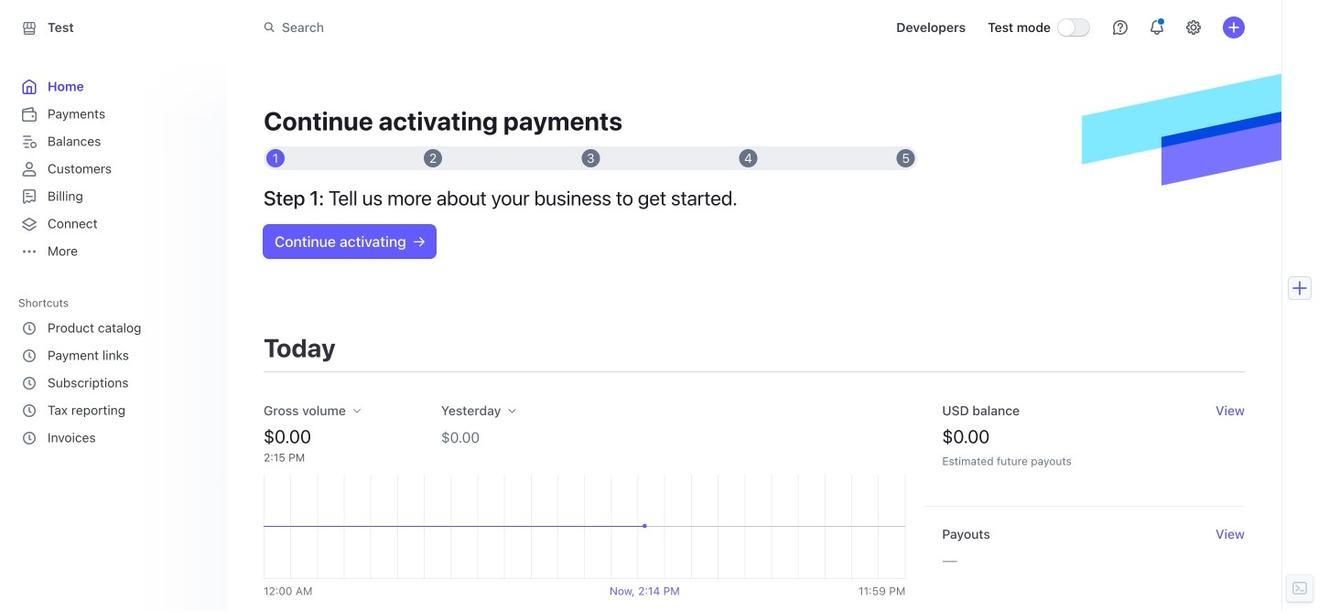 Task type: describe. For each thing, give the bounding box(es) containing it.
1 shortcuts element from the top
[[18, 290, 212, 452]]

2 shortcuts element from the top
[[18, 315, 209, 452]]

settings image
[[1186, 20, 1201, 35]]



Task type: vqa. For each thing, say whether or not it's contained in the screenshot.
1st Info image from left
no



Task type: locate. For each thing, give the bounding box(es) containing it.
None search field
[[253, 11, 769, 44]]

figure
[[264, 475, 906, 579], [264, 475, 906, 579]]

Search text field
[[253, 11, 769, 44]]

Test mode checkbox
[[1058, 19, 1089, 36]]

help image
[[1113, 20, 1128, 35]]

manage shortcuts image
[[194, 297, 205, 308]]

svg image
[[414, 236, 425, 247]]

notifications image
[[1150, 20, 1164, 35]]

core navigation links element
[[18, 73, 209, 265]]

shortcuts element
[[18, 290, 212, 452], [18, 315, 209, 452]]



